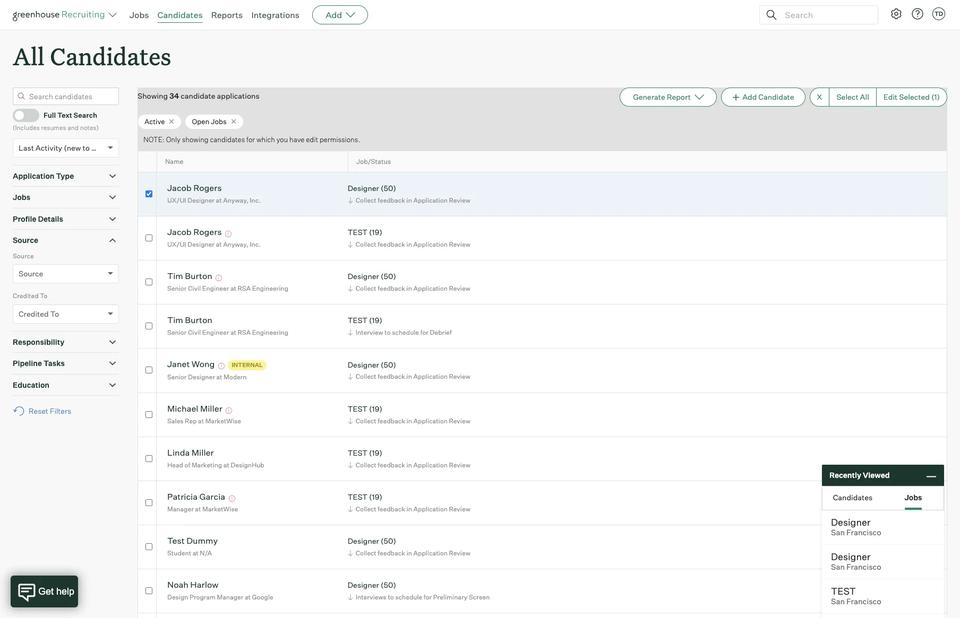 Task type: describe. For each thing, give the bounding box(es) containing it.
td
[[935, 10, 943, 18]]

showing 34 candidate applications
[[138, 91, 259, 100]]

at inside jacob rogers ux/ui designer at anyway, inc.
[[216, 196, 222, 204]]

td button
[[932, 7, 945, 20]]

schedule for noah harlow
[[395, 594, 422, 602]]

integrations
[[251, 10, 300, 20]]

jacob for jacob rogers
[[167, 227, 192, 238]]

pipeline tasks
[[13, 359, 65, 368]]

type
[[56, 171, 74, 180]]

full text search (includes resumes and notes)
[[13, 111, 99, 132]]

rogers for jacob rogers ux/ui designer at anyway, inc.
[[193, 183, 222, 194]]

2 collect from the top
[[356, 241, 376, 248]]

marketing
[[192, 461, 222, 469]]

program
[[190, 594, 216, 602]]

1 engineer from the top
[[202, 285, 229, 293]]

feedback for 6th collect feedback in application review link from the top of the page
[[378, 461, 405, 469]]

feedback for 8th collect feedback in application review link from the bottom
[[378, 196, 405, 204]]

burton for tim burton senior civil engineer at rsa engineering
[[185, 315, 212, 326]]

test dummy student at n/a
[[167, 536, 218, 558]]

applications
[[217, 91, 259, 100]]

x link
[[810, 88, 829, 107]]

5 collect from the top
[[356, 417, 376, 425]]

0 vertical spatial credited to
[[13, 292, 47, 300]]

inc. inside jacob rogers ux/ui designer at anyway, inc.
[[250, 196, 261, 204]]

test (19) collect feedback in application review for jacob rogers
[[348, 228, 470, 248]]

janet wong
[[167, 359, 215, 370]]

rogers for jacob rogers
[[193, 227, 222, 238]]

miller for michael
[[200, 404, 222, 414]]

open
[[192, 117, 209, 126]]

sales
[[167, 417, 183, 425]]

senior designer at modern
[[167, 373, 247, 381]]

preliminary
[[433, 594, 467, 602]]

janet
[[167, 359, 190, 370]]

0 vertical spatial credited
[[13, 292, 39, 300]]

jobs link
[[130, 10, 149, 20]]

7 review from the top
[[449, 505, 470, 513]]

n/a
[[200, 550, 212, 558]]

x
[[817, 92, 822, 102]]

add candidate
[[742, 92, 794, 102]]

pipeline
[[13, 359, 42, 368]]

7 collect from the top
[[356, 505, 376, 513]]

8 collect from the top
[[356, 550, 376, 558]]

designhub
[[231, 461, 264, 469]]

(50) for dummy
[[381, 537, 396, 546]]

1 collect feedback in application review link from the top
[[346, 195, 473, 205]]

engineer inside "tim burton senior civil engineer at rsa engineering"
[[202, 329, 229, 337]]

have
[[289, 136, 304, 144]]

2 san from the top
[[831, 563, 845, 572]]

senior inside "tim burton senior civil engineer at rsa engineering"
[[167, 329, 187, 337]]

4 (19) from the top
[[369, 449, 382, 458]]

active
[[144, 117, 165, 126]]

activity
[[35, 143, 62, 152]]

full
[[44, 111, 56, 119]]

viewed
[[863, 471, 890, 480]]

engineering inside "tim burton senior civil engineer at rsa engineering"
[[252, 329, 288, 337]]

profile
[[13, 214, 36, 223]]

edit
[[884, 92, 898, 102]]

interview
[[356, 329, 383, 337]]

test for ux/ui designer at anyway, inc.
[[348, 228, 367, 237]]

design
[[167, 594, 188, 602]]

feedback for 3rd collect feedback in application review link from the top of the page
[[378, 285, 405, 293]]

report
[[667, 92, 691, 102]]

designer (50) interviews to schedule for preliminary screen
[[348, 581, 490, 602]]

rep
[[185, 417, 197, 425]]

1 tim burton link from the top
[[167, 271, 212, 283]]

at up "tim burton senior civil engineer at rsa engineering"
[[230, 285, 236, 293]]

add candidate link
[[721, 88, 805, 107]]

8 collect feedback in application review link from the top
[[346, 548, 473, 559]]

resumes
[[41, 124, 66, 132]]

designer (50) collect feedback in application review for senior designer at modern
[[348, 361, 470, 381]]

linda miller head of marketing at designhub
[[167, 448, 264, 469]]

1 rsa from the top
[[238, 285, 251, 293]]

(includes
[[13, 124, 40, 132]]

patricia
[[167, 492, 198, 503]]

job/status
[[356, 158, 391, 166]]

patricia garcia
[[167, 492, 225, 503]]

add for add candidate
[[742, 92, 757, 102]]

3 review from the top
[[449, 285, 470, 293]]

for for burton
[[420, 329, 429, 337]]

1 civil from the top
[[188, 285, 201, 293]]

test for senior civil engineer at rsa engineering
[[348, 316, 367, 325]]

candidates inside tab list
[[833, 493, 873, 502]]

1 jacob rogers link from the top
[[167, 183, 222, 195]]

francisco inside test san francisco
[[847, 597, 881, 607]]

feedback for second collect feedback in application review link from the bottom of the page
[[378, 505, 405, 513]]

feedback for 4th collect feedback in application review link from the bottom
[[378, 417, 405, 425]]

jacob for jacob rogers ux/ui designer at anyway, inc.
[[167, 183, 192, 194]]

at inside noah harlow design program manager at google
[[245, 594, 251, 602]]

candidate reports are now available! apply filters and select "view in app" element
[[620, 88, 717, 107]]

manager inside noah harlow design program manager at google
[[217, 594, 243, 602]]

2 anyway, from the top
[[223, 241, 248, 248]]

3 test (19) collect feedback in application review from the top
[[348, 449, 470, 469]]

to for tim burton
[[385, 329, 391, 337]]

test san francisco
[[831, 586, 881, 607]]

1 engineering from the top
[[252, 285, 288, 293]]

last activity (new to old) option
[[19, 143, 105, 152]]

at inside the test dummy student at n/a
[[193, 550, 198, 558]]

2 francisco from the top
[[847, 563, 881, 572]]

1 vertical spatial credited to
[[19, 309, 59, 318]]

1 vertical spatial credited
[[19, 309, 49, 318]]

1 collect from the top
[[356, 196, 376, 204]]

test for manager at marketwise
[[348, 493, 367, 502]]

burton for tim burton
[[185, 271, 212, 282]]

screen
[[469, 594, 490, 602]]

recently viewed
[[829, 471, 890, 480]]

1 designer san francisco from the top
[[831, 517, 881, 538]]

showing
[[182, 136, 208, 144]]

3 collect feedback in application review link from the top
[[346, 284, 473, 294]]

patricia garcia link
[[167, 492, 225, 504]]

note: only showing candidates for which you have edit permissions.
[[143, 136, 360, 144]]

test
[[167, 536, 185, 547]]

4 review from the top
[[449, 373, 470, 381]]

reset
[[29, 407, 48, 416]]

responsibility
[[13, 338, 64, 347]]

search
[[74, 111, 97, 119]]

edit selected (1) link
[[876, 88, 947, 107]]

at down jacob rogers
[[216, 241, 222, 248]]

tasks
[[44, 359, 65, 368]]

michael
[[167, 404, 198, 414]]

education
[[13, 381, 49, 390]]

0 horizontal spatial manager
[[167, 505, 194, 513]]

tim burton has been in application review for more than 5 days image
[[214, 275, 224, 282]]

tim for tim burton senior civil engineer at rsa engineering
[[167, 315, 183, 326]]

interview to schedule for debrief link
[[346, 328, 454, 338]]

configure image
[[890, 7, 903, 20]]

modern
[[224, 373, 247, 381]]

(50) for rogers
[[381, 184, 396, 193]]

checkmark image
[[18, 111, 25, 119]]

designer (50) collect feedback in application review for ux/ui designer at anyway, inc.
[[348, 184, 470, 204]]

which
[[256, 136, 275, 144]]

edit
[[306, 136, 318, 144]]

designer (50) collect feedback in application review for senior civil engineer at rsa engineering
[[348, 272, 470, 293]]

source for the credited to element
[[13, 252, 34, 260]]

6 collect feedback in application review link from the top
[[346, 460, 473, 470]]

janet wong link
[[167, 359, 215, 371]]

student
[[167, 550, 191, 558]]

miller for linda
[[192, 448, 214, 458]]

2 inc. from the top
[[250, 241, 261, 248]]

last
[[19, 143, 34, 152]]

(new
[[64, 143, 81, 152]]

test for head of marketing at designhub
[[348, 449, 367, 458]]

civil inside "tim burton senior civil engineer at rsa engineering"
[[188, 329, 201, 337]]

at inside "tim burton senior civil engineer at rsa engineering"
[[230, 329, 236, 337]]

recently
[[829, 471, 861, 480]]

notes)
[[80, 124, 99, 132]]

source element
[[13, 251, 119, 291]]

garcia
[[199, 492, 225, 503]]

selected
[[899, 92, 930, 102]]

test for sales rep at marketwise
[[348, 405, 367, 414]]

last activity (new to old)
[[19, 143, 105, 152]]

tim burton senior civil engineer at rsa engineering
[[167, 315, 288, 337]]

(19) for garcia
[[369, 493, 382, 502]]



Task type: vqa. For each thing, say whether or not it's contained in the screenshot.


Task type: locate. For each thing, give the bounding box(es) containing it.
senior for tim
[[167, 285, 187, 293]]

schedule right interviews
[[395, 594, 422, 602]]

1 vertical spatial san
[[831, 563, 845, 572]]

tim burton
[[167, 271, 212, 282]]

2 vertical spatial san
[[831, 597, 845, 607]]

2 ux/ui from the top
[[167, 241, 186, 248]]

3 feedback from the top
[[378, 285, 405, 293]]

2 civil from the top
[[188, 329, 201, 337]]

tim up the janet
[[167, 315, 183, 326]]

0 horizontal spatial add
[[326, 10, 342, 20]]

1 san from the top
[[831, 528, 845, 538]]

1 vertical spatial ux/ui
[[167, 241, 186, 248]]

0 vertical spatial designer san francisco
[[831, 517, 881, 538]]

test (19) collect feedback in application review
[[348, 228, 470, 248], [348, 405, 470, 425], [348, 449, 470, 469], [348, 493, 470, 513]]

rsa inside "tim burton senior civil engineer at rsa engineering"
[[238, 329, 251, 337]]

interviews
[[356, 594, 387, 602]]

schedule left debrief
[[392, 329, 419, 337]]

Search text field
[[782, 7, 868, 23]]

2 feedback from the top
[[378, 241, 405, 248]]

for for harlow
[[424, 594, 432, 602]]

rsa up internal
[[238, 329, 251, 337]]

2 designer (50) collect feedback in application review from the top
[[348, 272, 470, 293]]

2 designer san francisco from the top
[[831, 551, 881, 572]]

1 vertical spatial senior
[[167, 329, 187, 337]]

patricia garcia has been in application review for more than 5 days image
[[227, 496, 237, 503]]

0 vertical spatial ux/ui
[[167, 196, 186, 204]]

at up internal
[[230, 329, 236, 337]]

to
[[83, 143, 90, 152], [385, 329, 391, 337], [388, 594, 394, 602]]

8 review from the top
[[449, 550, 470, 558]]

tab list containing candidates
[[823, 487, 944, 510]]

5 (50) from the top
[[381, 581, 396, 590]]

3 san from the top
[[831, 597, 845, 607]]

1 vertical spatial candidates
[[50, 40, 171, 72]]

add inside popup button
[[326, 10, 342, 20]]

manager down patricia
[[167, 505, 194, 513]]

burton left tim burton has been in application review for more than 5 days image
[[185, 271, 212, 282]]

engineer down tim burton has been in application review for more than 5 days image
[[202, 285, 229, 293]]

marketwise down michael miller has been in application review for more than 5 days image
[[205, 417, 241, 425]]

1 rogers from the top
[[193, 183, 222, 194]]

designer san francisco
[[831, 517, 881, 538], [831, 551, 881, 572]]

2 (50) from the top
[[381, 272, 396, 281]]

2 vertical spatial senior
[[167, 373, 187, 381]]

to
[[40, 292, 47, 300], [50, 309, 59, 318]]

0 vertical spatial rsa
[[238, 285, 251, 293]]

4 collect from the top
[[356, 373, 376, 381]]

all down greenhouse recruiting image
[[13, 40, 45, 72]]

1 vertical spatial engineering
[[252, 329, 288, 337]]

1 vertical spatial schedule
[[395, 594, 422, 602]]

1 in from the top
[[407, 196, 412, 204]]

jacob up ux/ui designer at anyway, inc.
[[167, 227, 192, 238]]

1 vertical spatial to
[[50, 309, 59, 318]]

details
[[38, 214, 63, 223]]

all right the select
[[860, 92, 869, 102]]

credited to up responsibility
[[19, 309, 59, 318]]

janet wong has been in application review for more than 5 days image
[[217, 363, 226, 370]]

None checkbox
[[145, 279, 152, 286], [145, 323, 152, 330], [145, 411, 152, 418], [145, 455, 152, 462], [145, 500, 152, 506], [145, 544, 152, 550], [145, 279, 152, 286], [145, 323, 152, 330], [145, 411, 152, 418], [145, 455, 152, 462], [145, 500, 152, 506], [145, 544, 152, 550]]

designer inside jacob rogers ux/ui designer at anyway, inc.
[[188, 196, 215, 204]]

1 vertical spatial jacob rogers link
[[167, 227, 222, 239]]

to inside test (19) interview to schedule for debrief
[[385, 329, 391, 337]]

2 rsa from the top
[[238, 329, 251, 337]]

designer (50) collect feedback in application review
[[348, 184, 470, 204], [348, 272, 470, 293], [348, 361, 470, 381], [348, 537, 470, 558]]

to right interview
[[385, 329, 391, 337]]

0 horizontal spatial to
[[40, 292, 47, 300]]

ux/ui designer at anyway, inc.
[[167, 241, 261, 248]]

feedback for 4th collect feedback in application review link
[[378, 373, 405, 381]]

4 (50) from the top
[[381, 537, 396, 546]]

designer san francisco up test san francisco
[[831, 551, 881, 572]]

anyway,
[[223, 196, 248, 204], [223, 241, 248, 248]]

ux/ui inside jacob rogers ux/ui designer at anyway, inc.
[[167, 196, 186, 204]]

0 vertical spatial burton
[[185, 271, 212, 282]]

0 vertical spatial jacob rogers link
[[167, 183, 222, 195]]

2 vertical spatial candidates
[[833, 493, 873, 502]]

1 anyway, from the top
[[223, 196, 248, 204]]

jacob rogers link up ux/ui designer at anyway, inc.
[[167, 227, 222, 239]]

jacob rogers
[[167, 227, 222, 238]]

1 vertical spatial tim burton link
[[167, 315, 212, 327]]

feedback for eighth collect feedback in application review link from the top of the page
[[378, 550, 405, 558]]

1 inc. from the top
[[250, 196, 261, 204]]

34
[[169, 91, 179, 100]]

6 review from the top
[[449, 461, 470, 469]]

jacob
[[167, 183, 192, 194], [167, 227, 192, 238]]

Search candidates field
[[13, 88, 119, 105]]

add for add
[[326, 10, 342, 20]]

miller up the marketing
[[192, 448, 214, 458]]

5 feedback from the top
[[378, 417, 405, 425]]

review
[[449, 196, 470, 204], [449, 241, 470, 248], [449, 285, 470, 293], [449, 373, 470, 381], [449, 417, 470, 425], [449, 461, 470, 469], [449, 505, 470, 513], [449, 550, 470, 558]]

1 senior from the top
[[167, 285, 187, 293]]

designer (50) collect feedback in application review down interview to schedule for debrief link
[[348, 361, 470, 381]]

1 vertical spatial jacob
[[167, 227, 192, 238]]

senior for janet
[[167, 373, 187, 381]]

8 in from the top
[[407, 550, 412, 558]]

candidates down "recently viewed"
[[833, 493, 873, 502]]

0 vertical spatial miller
[[200, 404, 222, 414]]

michael miller has been in application review for more than 5 days image
[[224, 408, 234, 414]]

1 francisco from the top
[[847, 528, 881, 538]]

rogers
[[193, 183, 222, 194], [193, 227, 222, 238]]

candidate
[[758, 92, 794, 102]]

1 vertical spatial marketwise
[[202, 505, 238, 513]]

2 engineering from the top
[[252, 329, 288, 337]]

jacob rogers ux/ui designer at anyway, inc.
[[167, 183, 261, 204]]

credited to down "source" element on the top
[[13, 292, 47, 300]]

3 designer (50) collect feedback in application review from the top
[[348, 361, 470, 381]]

credited to
[[13, 292, 47, 300], [19, 309, 59, 318]]

1 vertical spatial designer san francisco
[[831, 551, 881, 572]]

credited
[[13, 292, 39, 300], [19, 309, 49, 318]]

1 vertical spatial miller
[[192, 448, 214, 458]]

reset filters button
[[13, 402, 77, 421]]

tim inside "tim burton senior civil engineer at rsa engineering"
[[167, 315, 183, 326]]

jacob rogers has been in application review for more than 5 days image
[[224, 231, 233, 238]]

anyway, down jacob rogers has been in application review for more than 5 days icon
[[223, 241, 248, 248]]

4 test (19) collect feedback in application review from the top
[[348, 493, 470, 513]]

ux/ui up jacob rogers
[[167, 196, 186, 204]]

generate report
[[633, 92, 691, 102]]

tim for tim burton
[[167, 271, 183, 282]]

google
[[252, 594, 273, 602]]

interviews to schedule for preliminary screen link
[[346, 593, 492, 603]]

td button
[[930, 5, 947, 22]]

0 vertical spatial to
[[83, 143, 90, 152]]

1 horizontal spatial all
[[860, 92, 869, 102]]

4 feedback from the top
[[378, 373, 405, 381]]

1 vertical spatial rsa
[[238, 329, 251, 337]]

1 vertical spatial source
[[13, 252, 34, 260]]

0 vertical spatial francisco
[[847, 528, 881, 538]]

at left n/a
[[193, 550, 198, 558]]

burton down senior civil engineer at rsa engineering
[[185, 315, 212, 326]]

linda
[[167, 448, 190, 458]]

miller
[[200, 404, 222, 414], [192, 448, 214, 458]]

0 vertical spatial source
[[13, 236, 38, 245]]

1 feedback from the top
[[378, 196, 405, 204]]

1 horizontal spatial add
[[742, 92, 757, 102]]

0 vertical spatial senior
[[167, 285, 187, 293]]

schedule for tim burton
[[392, 329, 419, 337]]

1 test (19) collect feedback in application review from the top
[[348, 228, 470, 248]]

at left google
[[245, 594, 251, 602]]

2 rogers from the top
[[193, 227, 222, 238]]

2 in from the top
[[407, 241, 412, 248]]

7 feedback from the top
[[378, 505, 405, 513]]

generate
[[633, 92, 665, 102]]

0 vertical spatial rogers
[[193, 183, 222, 194]]

1 horizontal spatial to
[[50, 309, 59, 318]]

schedule inside designer (50) interviews to schedule for preliminary screen
[[395, 594, 422, 602]]

5 collect feedback in application review link from the top
[[346, 416, 473, 426]]

designer (50) collect feedback in application review up test (19) interview to schedule for debrief
[[348, 272, 470, 293]]

noah harlow link
[[167, 580, 218, 592]]

to for noah harlow
[[388, 594, 394, 602]]

for left preliminary
[[424, 594, 432, 602]]

test (19) interview to schedule for debrief
[[348, 316, 452, 337]]

test dummy link
[[167, 536, 218, 548]]

(50) for harlow
[[381, 581, 396, 590]]

for left debrief
[[420, 329, 429, 337]]

test (19) collect feedback in application review for patricia garcia
[[348, 493, 470, 513]]

1 tim from the top
[[167, 271, 183, 282]]

miller up sales rep at marketwise
[[200, 404, 222, 414]]

0 vertical spatial to
[[40, 292, 47, 300]]

None checkbox
[[145, 190, 152, 197], [145, 235, 152, 241], [145, 367, 152, 374], [145, 588, 152, 595], [145, 190, 152, 197], [145, 235, 152, 241], [145, 367, 152, 374], [145, 588, 152, 595]]

1 vertical spatial burton
[[185, 315, 212, 326]]

4 collect feedback in application review link from the top
[[346, 372, 473, 382]]

candidates
[[157, 10, 203, 20], [50, 40, 171, 72], [833, 493, 873, 502]]

only
[[166, 136, 181, 144]]

1 (50) from the top
[[381, 184, 396, 193]]

1 vertical spatial tim
[[167, 315, 183, 326]]

candidates down jobs link
[[50, 40, 171, 72]]

burton
[[185, 271, 212, 282], [185, 315, 212, 326]]

designer san francisco down "recently viewed"
[[831, 517, 881, 538]]

engineering
[[252, 285, 288, 293], [252, 329, 288, 337]]

0 vertical spatial anyway,
[[223, 196, 248, 204]]

designer inside designer (50) interviews to schedule for preliminary screen
[[348, 581, 379, 590]]

debrief
[[430, 329, 452, 337]]

tim left tim burton has been in application review for more than 5 days image
[[167, 271, 183, 282]]

3 senior from the top
[[167, 373, 187, 381]]

0 vertical spatial add
[[326, 10, 342, 20]]

1 vertical spatial rogers
[[193, 227, 222, 238]]

7 collect feedback in application review link from the top
[[346, 504, 473, 515]]

to inside designer (50) interviews to schedule for preliminary screen
[[388, 594, 394, 602]]

to right interviews
[[388, 594, 394, 602]]

3 in from the top
[[407, 285, 412, 293]]

for inside test (19) interview to schedule for debrief
[[420, 329, 429, 337]]

filters
[[50, 407, 71, 416]]

miller inside "link"
[[200, 404, 222, 414]]

schedule inside test (19) interview to schedule for debrief
[[392, 329, 419, 337]]

marketwise down garcia
[[202, 505, 238, 513]]

anyway, up jacob rogers has been in application review for more than 5 days icon
[[223, 196, 248, 204]]

0 vertical spatial civil
[[188, 285, 201, 293]]

candidates
[[210, 136, 245, 144]]

in
[[407, 196, 412, 204], [407, 241, 412, 248], [407, 285, 412, 293], [407, 373, 412, 381], [407, 417, 412, 425], [407, 461, 412, 469], [407, 505, 412, 513], [407, 550, 412, 558]]

3 (19) from the top
[[369, 405, 382, 414]]

1 vertical spatial inc.
[[250, 241, 261, 248]]

feedback for second collect feedback in application review link from the top of the page
[[378, 241, 405, 248]]

application
[[13, 171, 54, 180], [413, 196, 448, 204], [413, 241, 448, 248], [413, 285, 448, 293], [413, 373, 448, 381], [413, 417, 448, 425], [413, 461, 448, 469], [413, 505, 448, 513], [413, 550, 448, 558]]

at down janet wong has been in application review for more than 5 days icon
[[216, 373, 222, 381]]

harlow
[[190, 580, 218, 591]]

for left 'which'
[[246, 136, 255, 144]]

7 in from the top
[[407, 505, 412, 513]]

name
[[165, 158, 183, 166]]

senior down tim burton
[[167, 285, 187, 293]]

collect feedback in application review link
[[346, 195, 473, 205], [346, 239, 473, 250], [346, 284, 473, 294], [346, 372, 473, 382], [346, 416, 473, 426], [346, 460, 473, 470], [346, 504, 473, 515], [346, 548, 473, 559]]

add button
[[312, 5, 368, 24]]

2 senior from the top
[[167, 329, 187, 337]]

0 vertical spatial inc.
[[250, 196, 261, 204]]

2 vertical spatial francisco
[[847, 597, 881, 607]]

michael miller link
[[167, 404, 222, 416]]

0 vertical spatial engineering
[[252, 285, 288, 293]]

collect
[[356, 196, 376, 204], [356, 241, 376, 248], [356, 285, 376, 293], [356, 373, 376, 381], [356, 417, 376, 425], [356, 461, 376, 469], [356, 505, 376, 513], [356, 550, 376, 558]]

tab list
[[823, 487, 944, 510]]

2 review from the top
[[449, 241, 470, 248]]

(19) for miller
[[369, 405, 382, 414]]

2 (19) from the top
[[369, 316, 382, 325]]

1 vertical spatial francisco
[[847, 563, 881, 572]]

all candidates
[[13, 40, 171, 72]]

burton inside "tim burton senior civil engineer at rsa engineering"
[[185, 315, 212, 326]]

0 vertical spatial manager
[[167, 505, 194, 513]]

test (19) collect feedback in application review for michael miller
[[348, 405, 470, 425]]

reset filters
[[29, 407, 71, 416]]

miller inside linda miller head of marketing at designhub
[[192, 448, 214, 458]]

1 vertical spatial civil
[[188, 329, 201, 337]]

rogers up jacob rogers
[[193, 183, 222, 194]]

4 in from the top
[[407, 373, 412, 381]]

michael miller
[[167, 404, 222, 414]]

civil down tim burton
[[188, 285, 201, 293]]

1 jacob from the top
[[167, 183, 192, 194]]

for inside designer (50) interviews to schedule for preliminary screen
[[424, 594, 432, 602]]

0 vertical spatial tim
[[167, 271, 183, 282]]

3 (50) from the top
[[381, 361, 396, 370]]

to up responsibility
[[50, 309, 59, 318]]

credited to element
[[13, 291, 119, 331]]

ux/ui down jacob rogers
[[167, 241, 186, 248]]

san inside test san francisco
[[831, 597, 845, 607]]

5 (19) from the top
[[369, 493, 382, 502]]

at inside linda miller head of marketing at designhub
[[223, 461, 229, 469]]

civil
[[188, 285, 201, 293], [188, 329, 201, 337]]

rogers inside jacob rogers ux/ui designer at anyway, inc.
[[193, 183, 222, 194]]

0 horizontal spatial all
[[13, 40, 45, 72]]

2 vertical spatial to
[[388, 594, 394, 602]]

4 designer (50) collect feedback in application review from the top
[[348, 537, 470, 558]]

1 vertical spatial manager
[[217, 594, 243, 602]]

rsa up "tim burton senior civil engineer at rsa engineering"
[[238, 285, 251, 293]]

(19) inside test (19) interview to schedule for debrief
[[369, 316, 382, 325]]

marketwise
[[205, 417, 241, 425], [202, 505, 238, 513]]

civil up the janet wong
[[188, 329, 201, 337]]

reports
[[211, 10, 243, 20]]

0 vertical spatial engineer
[[202, 285, 229, 293]]

0 vertical spatial all
[[13, 40, 45, 72]]

anyway, inside jacob rogers ux/ui designer at anyway, inc.
[[223, 196, 248, 204]]

credited down "source" element on the top
[[13, 292, 39, 300]]

senior
[[167, 285, 187, 293], [167, 329, 187, 337], [167, 373, 187, 381]]

6 collect from the top
[[356, 461, 376, 469]]

0 vertical spatial tim burton link
[[167, 271, 212, 283]]

all
[[13, 40, 45, 72], [860, 92, 869, 102]]

designer
[[348, 184, 379, 193], [188, 196, 215, 204], [188, 241, 215, 248], [348, 272, 379, 281], [348, 361, 379, 370], [188, 373, 215, 381], [831, 517, 871, 528], [348, 537, 379, 546], [831, 551, 871, 563], [348, 581, 379, 590]]

jacob down name
[[167, 183, 192, 194]]

select all link
[[829, 88, 876, 107]]

tim burton link up the janet wong
[[167, 315, 212, 327]]

6 in from the top
[[407, 461, 412, 469]]

1 vertical spatial for
[[420, 329, 429, 337]]

0 vertical spatial jacob
[[167, 183, 192, 194]]

manager right 'program'
[[217, 594, 243, 602]]

ux/ui
[[167, 196, 186, 204], [167, 241, 186, 248]]

at up jacob rogers
[[216, 196, 222, 204]]

1 vertical spatial engineer
[[202, 329, 229, 337]]

profile details
[[13, 214, 63, 223]]

test inside test san francisco
[[831, 586, 856, 597]]

1 vertical spatial add
[[742, 92, 757, 102]]

designer (50) collect feedback in application review for student at n/a
[[348, 537, 470, 558]]

test
[[348, 228, 367, 237], [348, 316, 367, 325], [348, 405, 367, 414], [348, 449, 367, 458], [348, 493, 367, 502], [831, 586, 856, 597]]

1 vertical spatial all
[[860, 92, 869, 102]]

text
[[57, 111, 72, 119]]

integrations link
[[251, 10, 300, 20]]

at right the marketing
[[223, 461, 229, 469]]

1 (19) from the top
[[369, 228, 382, 237]]

1 burton from the top
[[185, 271, 212, 282]]

at down the patricia garcia link
[[195, 505, 201, 513]]

manager
[[167, 505, 194, 513], [217, 594, 243, 602]]

to left the old)
[[83, 143, 90, 152]]

internal
[[232, 362, 263, 369]]

credited up responsibility
[[19, 309, 49, 318]]

jacob inside jacob rogers ux/ui designer at anyway, inc.
[[167, 183, 192, 194]]

rogers up ux/ui designer at anyway, inc.
[[193, 227, 222, 238]]

1 review from the top
[[449, 196, 470, 204]]

8 feedback from the top
[[378, 550, 405, 558]]

engineer up the wong
[[202, 329, 229, 337]]

dummy
[[186, 536, 218, 547]]

senior down the janet
[[167, 373, 187, 381]]

1 vertical spatial to
[[385, 329, 391, 337]]

(1)
[[931, 92, 940, 102]]

designer (50) collect feedback in application review up designer (50) interviews to schedule for preliminary screen
[[348, 537, 470, 558]]

1 designer (50) collect feedback in application review from the top
[[348, 184, 470, 204]]

0 vertical spatial san
[[831, 528, 845, 538]]

2 tim burton link from the top
[[167, 315, 212, 327]]

to down "source" element on the top
[[40, 292, 47, 300]]

manager at marketwise
[[167, 505, 238, 513]]

2 test (19) collect feedback in application review from the top
[[348, 405, 470, 425]]

open jobs
[[192, 117, 227, 126]]

wong
[[192, 359, 215, 370]]

senior civil engineer at rsa engineering
[[167, 285, 288, 293]]

3 francisco from the top
[[847, 597, 881, 607]]

0 vertical spatial for
[[246, 136, 255, 144]]

0 vertical spatial marketwise
[[205, 417, 241, 425]]

jacob rogers link
[[167, 183, 222, 195], [167, 227, 222, 239]]

select all
[[837, 92, 869, 102]]

5 in from the top
[[407, 417, 412, 425]]

3 collect from the top
[[356, 285, 376, 293]]

jacob rogers link down name
[[167, 183, 222, 195]]

6 feedback from the top
[[378, 461, 405, 469]]

tim burton link left tim burton has been in application review for more than 5 days image
[[167, 271, 212, 283]]

2 collect feedback in application review link from the top
[[346, 239, 473, 250]]

test inside test (19) interview to schedule for debrief
[[348, 316, 367, 325]]

2 jacob rogers link from the top
[[167, 227, 222, 239]]

(19)
[[369, 228, 382, 237], [369, 316, 382, 325], [369, 405, 382, 414], [369, 449, 382, 458], [369, 493, 382, 502]]

senior up the janet
[[167, 329, 187, 337]]

2 engineer from the top
[[202, 329, 229, 337]]

1 horizontal spatial manager
[[217, 594, 243, 602]]

1 vertical spatial anyway,
[[223, 241, 248, 248]]

2 burton from the top
[[185, 315, 212, 326]]

0 vertical spatial schedule
[[392, 329, 419, 337]]

head
[[167, 461, 183, 469]]

0 vertical spatial candidates
[[157, 10, 203, 20]]

candidates right jobs link
[[157, 10, 203, 20]]

(19) for rogers
[[369, 228, 382, 237]]

noah harlow design program manager at google
[[167, 580, 273, 602]]

source for "source" element on the top
[[13, 236, 38, 245]]

2 tim from the top
[[167, 315, 183, 326]]

(50) inside designer (50) interviews to schedule for preliminary screen
[[381, 581, 396, 590]]

greenhouse recruiting image
[[13, 8, 108, 21]]

2 jacob from the top
[[167, 227, 192, 238]]

designer (50) collect feedback in application review down 'job/status' at the top left of the page
[[348, 184, 470, 204]]

permissions.
[[320, 136, 360, 144]]

2 vertical spatial for
[[424, 594, 432, 602]]

at right rep
[[198, 417, 204, 425]]

1 ux/ui from the top
[[167, 196, 186, 204]]

san
[[831, 528, 845, 538], [831, 563, 845, 572], [831, 597, 845, 607]]

5 review from the top
[[449, 417, 470, 425]]

2 vertical spatial source
[[19, 269, 43, 278]]



